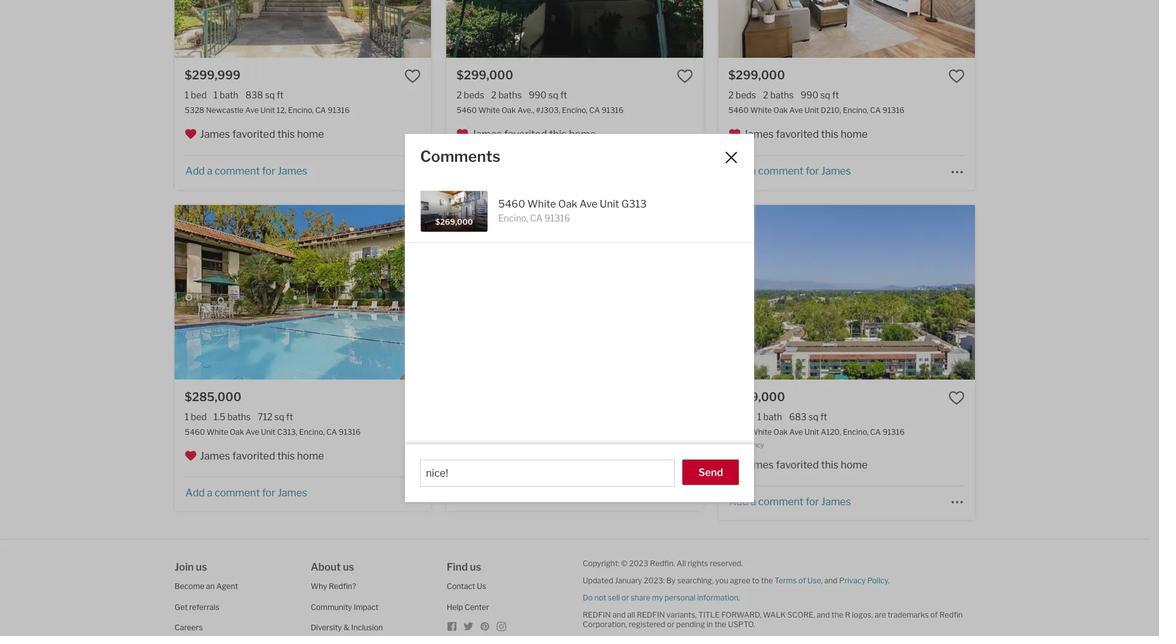 Task type: vqa. For each thing, say whether or not it's contained in the screenshot.
Price
no



Task type: locate. For each thing, give the bounding box(es) containing it.
redfin down my
[[637, 610, 665, 620]]

1 bath down $249,000
[[757, 411, 782, 422]]

unit left d210,
[[805, 106, 819, 115]]

baths
[[498, 90, 522, 100], [770, 90, 794, 100], [227, 411, 251, 422]]

0 horizontal spatial redfin
[[583, 610, 611, 620]]

1 down $249,000
[[757, 411, 762, 422]]

white inside "5460 white oak ave unit a120, encino, ca 91316 the agency"
[[750, 427, 772, 437]]

photo of 5460 white oak ave unit d210, encino, ca 91316 image
[[462, 0, 719, 58], [718, 0, 975, 58], [975, 0, 1159, 58]]

1 beds from the left
[[464, 90, 484, 100]]

us right find
[[470, 561, 481, 573]]

2 horizontal spatial baths
[[770, 90, 794, 100]]

favorite button checkbox for $249,000
[[948, 390, 965, 406]]

1 bed
[[185, 90, 207, 100], [185, 411, 207, 422]]

1 horizontal spatial beds
[[736, 90, 756, 100]]

1 vertical spatial of
[[931, 610, 938, 620]]

5460 white oak ave., #j303, encino, ca 91316
[[457, 106, 624, 115]]

james favorited this home down 5460 white oak ave unit c313, encino, ca 91316
[[200, 450, 324, 462]]

or left pending
[[667, 620, 675, 629]]

0 horizontal spatial baths
[[227, 411, 251, 422]]

redfin facebook image
[[447, 622, 457, 632]]

5328
[[185, 106, 204, 115]]

ft for 5460 white oak ave., #j303, encino, ca 91316
[[560, 90, 567, 100]]

1 horizontal spatial baths
[[498, 90, 522, 100]]

baths for encino,
[[498, 90, 522, 100]]

0 horizontal spatial favorite button checkbox
[[676, 68, 693, 85]]

copyright: © 2023 redfin. all rights reserved.
[[583, 559, 743, 568]]

this up comments element
[[549, 129, 567, 141]]

comments element
[[420, 147, 708, 166]]

favorited
[[232, 129, 275, 141], [504, 129, 547, 141], [776, 129, 819, 141], [232, 450, 275, 462], [504, 450, 547, 462], [776, 459, 819, 471]]

favorite button image
[[405, 68, 421, 85], [405, 390, 421, 406]]

contact
[[447, 582, 475, 591]]

you
[[715, 576, 728, 585]]

home up comments element
[[569, 129, 596, 141]]

1 990 sq ft from the left
[[529, 90, 567, 100]]

photo of 5460 white oak ave., #j303, encino, ca 91316 image
[[190, 0, 447, 58], [447, 0, 703, 58], [703, 0, 960, 58]]

add
[[185, 165, 205, 177], [729, 165, 749, 177], [185, 487, 205, 499], [457, 487, 477, 499], [729, 496, 749, 508]]

bath up newcastle
[[220, 90, 239, 100]]

1 horizontal spatial 1 bath
[[757, 411, 782, 422]]

1 vertical spatial 1 bed
[[185, 411, 207, 422]]

3 photo of 5328 newcastle ave unit 12, encino, ca 91316 image from the left
[[431, 0, 688, 58]]

oak down comments element
[[558, 198, 577, 210]]

unit down 712
[[261, 427, 276, 437]]

0 horizontal spatial beds
[[464, 90, 484, 100]]

home down c313,
[[297, 450, 324, 462]]

0 horizontal spatial the
[[715, 620, 726, 629]]

ft up a120, on the bottom of the page
[[820, 411, 827, 422]]

bed left the 1.5
[[191, 411, 207, 422]]

1 horizontal spatial 2 baths
[[763, 90, 794, 100]]

baths up ave.,
[[498, 90, 522, 100]]

my
[[652, 593, 663, 602]]

2023:
[[644, 576, 665, 585]]

add a comment for james
[[185, 165, 307, 177], [729, 165, 851, 177], [185, 487, 307, 499], [457, 487, 579, 499], [729, 496, 851, 508]]

unit for c313,
[[261, 427, 276, 437]]

send button
[[683, 460, 739, 485]]

james favorited this home
[[200, 129, 324, 141], [472, 129, 596, 141], [744, 129, 868, 141], [200, 450, 324, 462], [472, 450, 596, 462], [744, 459, 868, 471]]

home for 5328 newcastle ave unit 12, encino, ca 91316
[[297, 129, 324, 141]]

us up redfin?
[[343, 561, 354, 573]]

990 up 5460 white oak ave unit d210, encino, ca 91316
[[801, 90, 819, 100]]

1 horizontal spatial .
[[888, 576, 890, 585]]

send
[[698, 467, 723, 479]]

diversity
[[311, 623, 342, 632]]

the right in
[[715, 620, 726, 629]]

sq up #j303,
[[549, 90, 558, 100]]

pending
[[676, 620, 705, 629]]

this down c313,
[[277, 450, 295, 462]]

d210,
[[821, 106, 841, 115]]

us for about us
[[343, 561, 354, 573]]

unit inside '5460 white oak ave unit g313 encino, ca 91316'
[[600, 198, 619, 210]]

terms of use link
[[775, 576, 821, 585]]

photo of 5460 white oak ave unit a120, encino, ca 91316 image
[[462, 205, 719, 379], [718, 205, 975, 379], [975, 205, 1159, 379]]

the right to
[[761, 576, 773, 585]]

careers button
[[175, 623, 203, 632]]

990 sq ft up 5460 white oak ave unit d210, encino, ca 91316
[[801, 90, 839, 100]]

favorite button checkbox
[[405, 68, 421, 85], [948, 68, 965, 85], [405, 390, 421, 406]]

0 horizontal spatial of
[[799, 576, 806, 585]]

sq
[[265, 90, 275, 100], [549, 90, 558, 100], [820, 90, 830, 100], [274, 411, 284, 422], [809, 411, 819, 422]]

do not sell or share my personal information link
[[583, 593, 739, 602]]

favorite button checkbox for $299,000
[[676, 68, 693, 85]]

2 favorite button image from the top
[[405, 390, 421, 406]]

help center
[[447, 602, 489, 612]]

1 horizontal spatial bath
[[763, 411, 782, 422]]

91316 for g313
[[545, 213, 570, 223]]

ca for d210,
[[870, 106, 881, 115]]

1 bed from the top
[[191, 90, 207, 100]]

referrals
[[189, 602, 219, 612]]

of left redfin
[[931, 610, 938, 620]]

unit left g313
[[600, 198, 619, 210]]

terms
[[775, 576, 797, 585]]

1 photo of 5460 white oak ave., #j303, encino, ca 91316 image from the left
[[190, 0, 447, 58]]

2
[[457, 90, 462, 100], [491, 90, 497, 100], [729, 90, 734, 100], [763, 90, 768, 100]]

rights
[[688, 559, 708, 568]]

1 horizontal spatial of
[[931, 610, 938, 620]]

redfin down 'not'
[[583, 610, 611, 620]]

photo of 5328 newcastle ave unit 12, encino, ca 91316 image
[[0, 0, 175, 58], [175, 0, 431, 58], [431, 0, 688, 58]]

find us
[[447, 561, 481, 573]]

by
[[666, 576, 676, 585]]

favorited for 5460 white oak ave unit c313, encino, ca 91316
[[232, 450, 275, 462]]

oak left ave.,
[[502, 106, 516, 115]]

james favorited this home down 5460 white oak ave., #j303, encino, ca 91316
[[472, 129, 596, 141]]

1 horizontal spatial us
[[343, 561, 354, 573]]

baths for d210,
[[770, 90, 794, 100]]

baths right the 1.5
[[227, 411, 251, 422]]

this for 5460 white oak ave., #j303, encino, ca 91316
[[549, 129, 567, 141]]

sq up 5328 newcastle ave unit 12, encino, ca 91316
[[265, 90, 275, 100]]

0 horizontal spatial 2 beds
[[457, 90, 484, 100]]

us right join on the left bottom of the page
[[196, 561, 207, 573]]

5460 white oak ave unit d210, encino, ca 91316
[[729, 106, 905, 115]]

ave inside "5460 white oak ave unit a120, encino, ca 91316 the agency"
[[789, 427, 803, 437]]

1 bath up newcastle
[[214, 90, 239, 100]]

1 horizontal spatial $299,000
[[729, 69, 785, 82]]

0 vertical spatial 1 bed
[[185, 90, 207, 100]]

this down 12,
[[277, 129, 295, 141]]

990 sq ft
[[529, 90, 567, 100], [801, 90, 839, 100]]

get referrals
[[175, 602, 219, 612]]

unit down the 683 sq ft
[[805, 427, 819, 437]]

baths up 5460 white oak ave unit d210, encino, ca 91316
[[770, 90, 794, 100]]

990 for #j303,
[[529, 90, 547, 100]]

0 vertical spatial bed
[[191, 90, 207, 100]]

1 1 bed from the top
[[185, 90, 207, 100]]

ave inside '5460 white oak ave unit g313 encino, ca 91316'
[[580, 198, 598, 210]]

sell
[[608, 593, 620, 602]]

encino, inside "5460 white oak ave unit a120, encino, ca 91316 the agency"
[[843, 427, 869, 437]]

bed up 5328
[[191, 90, 207, 100]]

1 bed up 5328
[[185, 90, 207, 100]]

3 2 from the left
[[729, 90, 734, 100]]

990
[[529, 90, 547, 100], [801, 90, 819, 100]]

ave for d210,
[[789, 106, 803, 115]]

1 vertical spatial bed
[[191, 411, 207, 422]]

favorited down "5460 white oak ave unit a120, encino, ca 91316 the agency" at bottom right
[[776, 459, 819, 471]]

1 horizontal spatial 990 sq ft
[[801, 90, 839, 100]]

2 baths up 5460 white oak ave unit d210, encino, ca 91316
[[763, 90, 794, 100]]

us for find us
[[470, 561, 481, 573]]

1 favorite button image from the top
[[405, 68, 421, 85]]

2 bed from the top
[[191, 411, 207, 422]]

ave down 712
[[246, 427, 259, 437]]

favorite button checkbox for $299,999
[[405, 68, 421, 85]]

1 vertical spatial 1 bath
[[757, 411, 782, 422]]

oak left d210,
[[774, 106, 788, 115]]

91316 inside "5460 white oak ave unit a120, encino, ca 91316 the agency"
[[883, 427, 905, 437]]

1 horizontal spatial redfin
[[637, 610, 665, 620]]

683 sq ft
[[789, 411, 827, 422]]

. down agree
[[739, 593, 740, 602]]

favorite button checkbox for $285,000
[[405, 390, 421, 406]]

ft up #j303,
[[560, 90, 567, 100]]

1 horizontal spatial 2 beds
[[729, 90, 756, 100]]

2 beds
[[457, 90, 484, 100], [729, 90, 756, 100]]

agency
[[741, 441, 764, 449]]

0 horizontal spatial .
[[739, 593, 740, 602]]

and right score,
[[817, 610, 830, 620]]

1 vertical spatial bath
[[763, 411, 782, 422]]

ft up 12,
[[277, 90, 284, 100]]

1 bed left the 1.5
[[185, 411, 207, 422]]

redfin and all redfin variants, title forward, walk score, and the r logos, are trademarks of redfin corporation, registered or pending in the uspto.
[[583, 610, 963, 629]]

1 990 from the left
[[529, 90, 547, 100]]

of
[[799, 576, 806, 585], [931, 610, 938, 620]]

oak down $249,000
[[774, 427, 788, 437]]

990 sq ft up #j303,
[[529, 90, 567, 100]]

1 2 baths from the left
[[491, 90, 522, 100]]

sq for 5460 white oak ave unit d210, encino, ca 91316
[[820, 90, 830, 100]]

5460 inside "5460 white oak ave unit a120, encino, ca 91316 the agency"
[[729, 427, 749, 437]]

1 $299,000 from the left
[[457, 69, 513, 82]]

encino, for d210,
[[843, 106, 869, 115]]

ave for g313
[[580, 198, 598, 210]]

white for c313,
[[207, 427, 228, 437]]

ave
[[245, 106, 259, 115], [789, 106, 803, 115], [580, 198, 598, 210], [246, 427, 259, 437], [789, 427, 803, 437]]

privacy policy link
[[839, 576, 888, 585]]

white inside '5460 white oak ave unit g313 encino, ca 91316'
[[527, 198, 556, 210]]

0 vertical spatial 1 bath
[[214, 90, 239, 100]]

0 vertical spatial of
[[799, 576, 806, 585]]

photo of 5460 white oak ave unit c313, encino, ca 91316 image
[[0, 205, 175, 379], [175, 205, 431, 379], [431, 205, 688, 379]]

ca inside "5460 white oak ave unit a120, encino, ca 91316 the agency"
[[870, 427, 881, 437]]

home down a120, on the bottom of the page
[[841, 459, 868, 471]]

990 for unit
[[801, 90, 819, 100]]

encino, inside '5460 white oak ave unit g313 encino, ca 91316'
[[498, 213, 528, 223]]

1 horizontal spatial 990
[[801, 90, 819, 100]]

0 horizontal spatial 1 bath
[[214, 90, 239, 100]]

ft for 5460 white oak ave unit d210, encino, ca 91316
[[832, 90, 839, 100]]

favorite button checkbox
[[676, 68, 693, 85], [948, 390, 965, 406]]

favorited down 5460 white oak ave unit c313, encino, ca 91316
[[232, 450, 275, 462]]

838 sq ft
[[246, 90, 284, 100]]

james favorited this home for 5460 white oak ave., #j303, encino, ca 91316
[[472, 129, 596, 141]]

0 horizontal spatial 990
[[529, 90, 547, 100]]

white
[[478, 106, 500, 115], [750, 106, 772, 115], [527, 198, 556, 210], [207, 427, 228, 437], [750, 427, 772, 437]]

this down d210,
[[821, 129, 839, 141]]

2 beds from the left
[[736, 90, 756, 100]]

oak inside '5460 white oak ave unit g313 encino, ca 91316'
[[558, 198, 577, 210]]

ave down 838
[[245, 106, 259, 115]]

help
[[447, 602, 463, 612]]

1 vertical spatial favorite button image
[[405, 390, 421, 406]]

policy
[[867, 576, 888, 585]]

title
[[698, 610, 720, 620]]

encino,
[[288, 106, 314, 115], [562, 106, 588, 115], [843, 106, 869, 115], [498, 213, 528, 223], [299, 427, 325, 437], [843, 427, 869, 437]]

0 horizontal spatial $299,000
[[457, 69, 513, 82]]

favorited down ave.,
[[504, 129, 547, 141]]

redfin.
[[650, 559, 675, 568]]

inclusion
[[351, 623, 383, 632]]

favorite button image
[[676, 68, 693, 85], [948, 68, 965, 85], [948, 390, 965, 406]]

unit inside "5460 white oak ave unit a120, encino, ca 91316 the agency"
[[805, 427, 819, 437]]

ave.,
[[518, 106, 534, 115]]

james favorited this home down 5328 newcastle ave unit 12, encino, ca 91316
[[200, 129, 324, 141]]

comments dialog
[[405, 134, 754, 502]]

home down 5328 newcastle ave unit 12, encino, ca 91316
[[297, 129, 324, 141]]

ave down '683'
[[789, 427, 803, 437]]

favorited down 5460 white oak ave unit d210, encino, ca 91316
[[776, 129, 819, 141]]

$299,999
[[185, 69, 241, 82]]

white for d210,
[[750, 106, 772, 115]]

2 baths up ave.,
[[491, 90, 522, 100]]

or right sell
[[622, 593, 629, 602]]

ft up c313,
[[286, 411, 293, 422]]

5460 white oak ave unit a120, encino, ca 91316 the agency
[[729, 427, 905, 449]]

ca for c313,
[[326, 427, 337, 437]]

1 up 5328
[[185, 90, 189, 100]]

james
[[200, 129, 230, 141], [472, 129, 502, 141], [744, 129, 774, 141], [278, 165, 307, 177], [821, 165, 851, 177], [200, 450, 230, 462], [472, 450, 502, 462], [744, 459, 774, 471], [278, 487, 307, 499], [549, 487, 579, 499], [821, 496, 851, 508]]

forward,
[[721, 610, 762, 620]]

us for join us
[[196, 561, 207, 573]]

. right privacy
[[888, 576, 890, 585]]

91316 for d210,
[[883, 106, 905, 115]]

990 up 5460 white oak ave., #j303, encino, ca 91316
[[529, 90, 547, 100]]

uspto.
[[728, 620, 755, 629]]

oak for d210,
[[774, 106, 788, 115]]

1 horizontal spatial or
[[667, 620, 675, 629]]

91316 inside '5460 white oak ave unit g313 encino, ca 91316'
[[545, 213, 570, 223]]

favorite button checkbox for $299,000
[[948, 68, 965, 85]]

all
[[627, 610, 635, 620]]

1 horizontal spatial favorite button checkbox
[[948, 390, 965, 406]]

2 photo of 5328 newcastle ave unit 12, encino, ca 91316 image from the left
[[175, 0, 431, 58]]

0 vertical spatial or
[[622, 593, 629, 602]]

2 1 bed from the top
[[185, 411, 207, 422]]

copyright:
[[583, 559, 620, 568]]

1 vertical spatial or
[[667, 620, 675, 629]]

this for 5328 newcastle ave unit 12, encino, ca 91316
[[277, 129, 295, 141]]

why redfin? button
[[311, 582, 356, 591]]

oak down 1.5 baths
[[230, 427, 244, 437]]

5460 inside '5460 white oak ave unit g313 encino, ca 91316'
[[498, 198, 525, 210]]

the
[[761, 576, 773, 585], [832, 610, 844, 620], [715, 620, 726, 629]]

ave left d210,
[[789, 106, 803, 115]]

2 990 sq ft from the left
[[801, 90, 839, 100]]

this
[[277, 129, 295, 141], [549, 129, 567, 141], [821, 129, 839, 141], [277, 450, 295, 462], [549, 450, 567, 462], [821, 459, 839, 471]]

community impact
[[311, 602, 379, 612]]

the
[[729, 441, 740, 449]]

home down d210,
[[841, 129, 868, 141]]

1 2 beds from the left
[[457, 90, 484, 100]]

ft up d210,
[[832, 90, 839, 100]]

91316
[[328, 106, 350, 115], [602, 106, 624, 115], [883, 106, 905, 115], [545, 213, 570, 223], [339, 427, 361, 437], [883, 427, 905, 437]]

community impact button
[[311, 602, 379, 612]]

oak for g313
[[558, 198, 577, 210]]

ca
[[315, 106, 326, 115], [589, 106, 600, 115], [870, 106, 881, 115], [530, 213, 543, 223], [326, 427, 337, 437], [870, 427, 881, 437]]

sq up d210,
[[820, 90, 830, 100]]

james favorited this home down 5460 white oak ave unit d210, encino, ca 91316
[[744, 129, 868, 141]]

2 us from the left
[[343, 561, 354, 573]]

photo of 5460 white oak ave unit g313, encino, ca 91316 image inside comments dialog
[[421, 191, 488, 232]]

0 horizontal spatial 990 sq ft
[[529, 90, 567, 100]]

unit for a120,
[[805, 427, 819, 437]]

0 horizontal spatial 2 baths
[[491, 90, 522, 100]]

of left use at the right of page
[[799, 576, 806, 585]]

favorited up add a comment... text field
[[504, 450, 547, 462]]

contact us button
[[447, 582, 486, 591]]

1 up newcastle
[[214, 90, 218, 100]]

ave left g313
[[580, 198, 598, 210]]

0 vertical spatial favorite button checkbox
[[676, 68, 693, 85]]

2 2 beds from the left
[[729, 90, 756, 100]]

2 horizontal spatial us
[[470, 561, 481, 573]]

us
[[196, 561, 207, 573], [343, 561, 354, 573], [470, 561, 481, 573]]

favorited for 5328 newcastle ave unit 12, encino, ca 91316
[[232, 129, 275, 141]]

ft
[[277, 90, 284, 100], [560, 90, 567, 100], [832, 90, 839, 100], [286, 411, 293, 422], [820, 411, 827, 422]]

1 vertical spatial favorite button checkbox
[[948, 390, 965, 406]]

unit for g313
[[600, 198, 619, 210]]

2 $299,000 from the left
[[729, 69, 785, 82]]

3 photo of 5460 white oak ave., #j303, encino, ca 91316 image from the left
[[703, 0, 960, 58]]

g313
[[621, 198, 647, 210]]

2023
[[629, 559, 648, 568]]

5460
[[457, 106, 477, 115], [729, 106, 749, 115], [498, 198, 525, 210], [185, 427, 205, 437], [729, 427, 749, 437]]

0 vertical spatial bath
[[220, 90, 239, 100]]

the left r
[[832, 610, 844, 620]]

photo of 5460 white oak ave unit g313, encino, ca 91316 image
[[421, 191, 488, 232], [190, 205, 447, 379], [447, 205, 703, 379], [703, 205, 960, 379]]

updated january 2023: by searching, you agree to the terms of use , and privacy policy .
[[583, 576, 890, 585]]

0 horizontal spatial bath
[[220, 90, 239, 100]]

3 us from the left
[[470, 561, 481, 573]]

beds for 5460 white oak ave unit d210, encino, ca 91316
[[736, 90, 756, 100]]

0 horizontal spatial us
[[196, 561, 207, 573]]

ca inside '5460 white oak ave unit g313 encino, ca 91316'
[[530, 213, 543, 223]]

2 2 baths from the left
[[763, 90, 794, 100]]

oak inside "5460 white oak ave unit a120, encino, ca 91316 the agency"
[[774, 427, 788, 437]]

bath left '683'
[[763, 411, 782, 422]]

oak
[[502, 106, 516, 115], [774, 106, 788, 115], [558, 198, 577, 210], [230, 427, 244, 437], [774, 427, 788, 437]]

favorited down 5328 newcastle ave unit 12, encino, ca 91316
[[232, 129, 275, 141]]

5460 for c313,
[[185, 427, 205, 437]]

0 vertical spatial favorite button image
[[405, 68, 421, 85]]

favorited for 5460 white oak ave., #j303, encino, ca 91316
[[504, 129, 547, 141]]

home
[[297, 129, 324, 141], [569, 129, 596, 141], [841, 129, 868, 141], [297, 450, 324, 462], [569, 450, 596, 462], [841, 459, 868, 471]]

1 us from the left
[[196, 561, 207, 573]]

2 990 from the left
[[801, 90, 819, 100]]

sq right 712
[[274, 411, 284, 422]]



Task type: describe. For each thing, give the bounding box(es) containing it.
0 horizontal spatial or
[[622, 593, 629, 602]]

community
[[311, 602, 352, 612]]

$299,000 for 5460 white oak ave unit d210, encino, ca 91316
[[729, 69, 785, 82]]

$299,000 for 5460 white oak ave., #j303, encino, ca 91316
[[457, 69, 513, 82]]

get referrals button
[[175, 602, 219, 612]]

and right ,
[[824, 576, 838, 585]]

bath for $249,000
[[763, 411, 782, 422]]

and left all
[[613, 610, 626, 620]]

91316 for a120,
[[883, 427, 905, 437]]

5328 newcastle ave unit 12, encino, ca 91316
[[185, 106, 350, 115]]

1 photo of 5460 white oak ave unit d210, encino, ca 91316 image from the left
[[462, 0, 719, 58]]

oak for c313,
[[230, 427, 244, 437]]

ave for a120,
[[789, 427, 803, 437]]

1.5
[[214, 411, 225, 422]]

redfin?
[[329, 582, 356, 591]]

or inside redfin and all redfin variants, title forward, walk score, and the r logos, are trademarks of redfin corporation, registered or pending in the uspto.
[[667, 620, 675, 629]]

home for 5460 white oak ave unit d210, encino, ca 91316
[[841, 129, 868, 141]]

3 photo of 5460 white oak ave unit c313, encino, ca 91316 image from the left
[[431, 205, 688, 379]]

information
[[697, 593, 739, 602]]

2 photo of 5460 white oak ave., #j303, encino, ca 91316 image from the left
[[447, 0, 703, 58]]

2 beds for 5460 white oak ave unit d210, encino, ca 91316
[[729, 90, 756, 100]]

2 baths for ave.,
[[491, 90, 522, 100]]

of inside redfin and all redfin variants, title forward, walk score, and the r logos, are trademarks of redfin corporation, registered or pending in the uspto.
[[931, 610, 938, 620]]

are
[[875, 610, 886, 620]]

redfin
[[940, 610, 963, 620]]

become
[[175, 582, 204, 591]]

1 bed for $285,000
[[185, 411, 207, 422]]

1 left the 1.5
[[185, 411, 189, 422]]

5460 white oak ave unit c313, encino, ca 91316
[[185, 427, 361, 437]]

share
[[631, 593, 651, 602]]

an
[[206, 582, 215, 591]]

why
[[311, 582, 327, 591]]

990 sq ft for #j303,
[[529, 90, 567, 100]]

r
[[845, 610, 850, 620]]

this up add a comment... text field
[[549, 450, 567, 462]]

privacy
[[839, 576, 866, 585]]

updated
[[583, 576, 613, 585]]

score,
[[787, 610, 815, 620]]

3 photo of 5460 white oak ave unit a120, encino, ca 91316 image from the left
[[975, 205, 1159, 379]]

white for a120,
[[750, 427, 772, 437]]

favorite button image for 5460 white oak ave unit d210, encino, ca 91316
[[948, 68, 965, 85]]

oak for a120,
[[774, 427, 788, 437]]

712 sq ft
[[258, 411, 293, 422]]

diversity & inclusion button
[[311, 623, 383, 632]]

bed for $299,999
[[191, 90, 207, 100]]

683
[[789, 411, 807, 422]]

1 redfin from the left
[[583, 610, 611, 620]]

©
[[621, 559, 628, 568]]

registered
[[629, 620, 665, 629]]

$285,000
[[185, 390, 241, 404]]

impact
[[354, 602, 379, 612]]

james favorited this home down "5460 white oak ave unit a120, encino, ca 91316 the agency" at bottom right
[[744, 459, 868, 471]]

encino, for c313,
[[299, 427, 325, 437]]

sq for 5460 white oak ave unit c313, encino, ca 91316
[[274, 411, 284, 422]]

get
[[175, 602, 188, 612]]

in
[[707, 620, 713, 629]]

2 baths for ave
[[763, 90, 794, 100]]

oak for encino,
[[502, 106, 516, 115]]

unit left 12,
[[260, 106, 275, 115]]

1 bed for $299,999
[[185, 90, 207, 100]]

favorite button image for 5460 white oak ave., #j303, encino, ca 91316
[[676, 68, 693, 85]]

center
[[465, 602, 489, 612]]

redfin instagram image
[[496, 622, 506, 632]]

&
[[344, 623, 350, 632]]

walk
[[763, 610, 786, 620]]

this for 5460 white oak ave unit d210, encino, ca 91316
[[821, 129, 839, 141]]

why redfin?
[[311, 582, 356, 591]]

us
[[477, 582, 486, 591]]

use
[[808, 576, 821, 585]]

reserved.
[[710, 559, 743, 568]]

about us
[[311, 561, 354, 573]]

838
[[246, 90, 263, 100]]

c313,
[[277, 427, 297, 437]]

searching,
[[677, 576, 714, 585]]

encino, for a120,
[[843, 427, 869, 437]]

unit for d210,
[[805, 106, 819, 115]]

about
[[311, 561, 341, 573]]

sq right '683'
[[809, 411, 819, 422]]

1 horizontal spatial the
[[761, 576, 773, 585]]

favorited for 5460 white oak ave unit d210, encino, ca 91316
[[776, 129, 819, 141]]

1 bath for $249,000
[[757, 411, 782, 422]]

do not sell or share my personal information .
[[583, 593, 740, 602]]

ave for c313,
[[246, 427, 259, 437]]

to
[[752, 576, 760, 585]]

white for g313
[[527, 198, 556, 210]]

712
[[258, 411, 273, 422]]

1 2 from the left
[[457, 90, 462, 100]]

newcastle
[[206, 106, 244, 115]]

james favorited this home for 5460 white oak ave unit c313, encino, ca 91316
[[200, 450, 324, 462]]

,
[[821, 576, 823, 585]]

bed for $285,000
[[191, 411, 207, 422]]

personal
[[665, 593, 696, 602]]

white for encino,
[[478, 106, 500, 115]]

home for 5460 white oak ave., #j303, encino, ca 91316
[[569, 129, 596, 141]]

0 vertical spatial .
[[888, 576, 890, 585]]

5460 for d210,
[[729, 106, 749, 115]]

a120,
[[821, 427, 841, 437]]

january
[[615, 576, 642, 585]]

91316 for c313,
[[339, 427, 361, 437]]

Add a comment... text field
[[426, 467, 669, 481]]

contact us
[[447, 582, 486, 591]]

12,
[[277, 106, 286, 115]]

careers
[[175, 623, 203, 632]]

home up add a comment... text field
[[569, 450, 596, 462]]

logos,
[[852, 610, 873, 620]]

ca for a120,
[[870, 427, 881, 437]]

1 photo of 5328 newcastle ave unit 12, encino, ca 91316 image from the left
[[0, 0, 175, 58]]

not
[[594, 593, 606, 602]]

favorite button image for $299,999
[[405, 68, 421, 85]]

2 photo of 5460 white oak ave unit a120, encino, ca 91316 image from the left
[[718, 205, 975, 379]]

2 horizontal spatial the
[[832, 610, 844, 620]]

agent
[[216, 582, 238, 591]]

help center button
[[447, 602, 489, 612]]

1 bath for $299,999
[[214, 90, 239, 100]]

james favorited this home for 5328 newcastle ave unit 12, encino, ca 91316
[[200, 129, 324, 141]]

1 photo of 5460 white oak ave unit a120, encino, ca 91316 image from the left
[[462, 205, 719, 379]]

this down "5460 white oak ave unit a120, encino, ca 91316 the agency" at bottom right
[[821, 459, 839, 471]]

2 photo of 5460 white oak ave unit d210, encino, ca 91316 image from the left
[[718, 0, 975, 58]]

encino, for g313
[[498, 213, 528, 223]]

1 photo of 5460 white oak ave unit c313, encino, ca 91316 image from the left
[[0, 205, 175, 379]]

1 vertical spatial .
[[739, 593, 740, 602]]

james favorited this home for 5460 white oak ave unit d210, encino, ca 91316
[[744, 129, 868, 141]]

join us
[[175, 561, 207, 573]]

5460 for g313
[[498, 198, 525, 210]]

ca for g313
[[530, 213, 543, 223]]

do
[[583, 593, 593, 602]]

comments
[[420, 147, 500, 166]]

5460 white oak ave unit g313 encino, ca 91316
[[498, 198, 647, 223]]

2 2 from the left
[[491, 90, 497, 100]]

redfin pinterest image
[[480, 622, 490, 632]]

ft for 5460 white oak ave unit c313, encino, ca 91316
[[286, 411, 293, 422]]

agree
[[730, 576, 750, 585]]

this for 5460 white oak ave unit c313, encino, ca 91316
[[277, 450, 295, 462]]

2 beds for 5460 white oak ave., #j303, encino, ca 91316
[[457, 90, 484, 100]]

sq for 5460 white oak ave., #j303, encino, ca 91316
[[549, 90, 558, 100]]

sq for 5328 newcastle ave unit 12, encino, ca 91316
[[265, 90, 275, 100]]

variants,
[[667, 610, 697, 620]]

990 sq ft for unit
[[801, 90, 839, 100]]

redfin twitter image
[[463, 622, 473, 632]]

4 2 from the left
[[763, 90, 768, 100]]

2 photo of 5460 white oak ave unit c313, encino, ca 91316 image from the left
[[175, 205, 431, 379]]

all
[[677, 559, 686, 568]]

home for 5460 white oak ave unit c313, encino, ca 91316
[[297, 450, 324, 462]]

#j303,
[[536, 106, 560, 115]]

ft for 5328 newcastle ave unit 12, encino, ca 91316
[[277, 90, 284, 100]]

1.5 baths
[[214, 411, 251, 422]]

2 redfin from the left
[[637, 610, 665, 620]]

join
[[175, 561, 194, 573]]

baths for c313,
[[227, 411, 251, 422]]

become an agent button
[[175, 582, 238, 591]]

james favorited this home up add a comment... text field
[[472, 450, 596, 462]]

trademarks
[[888, 610, 929, 620]]

beds for 5460 white oak ave., #j303, encino, ca 91316
[[464, 90, 484, 100]]

favorite button image for $285,000
[[405, 390, 421, 406]]

5460 for encino,
[[457, 106, 477, 115]]

3 photo of 5460 white oak ave unit d210, encino, ca 91316 image from the left
[[975, 0, 1159, 58]]

bath for $299,999
[[220, 90, 239, 100]]

5460 for a120,
[[729, 427, 749, 437]]



